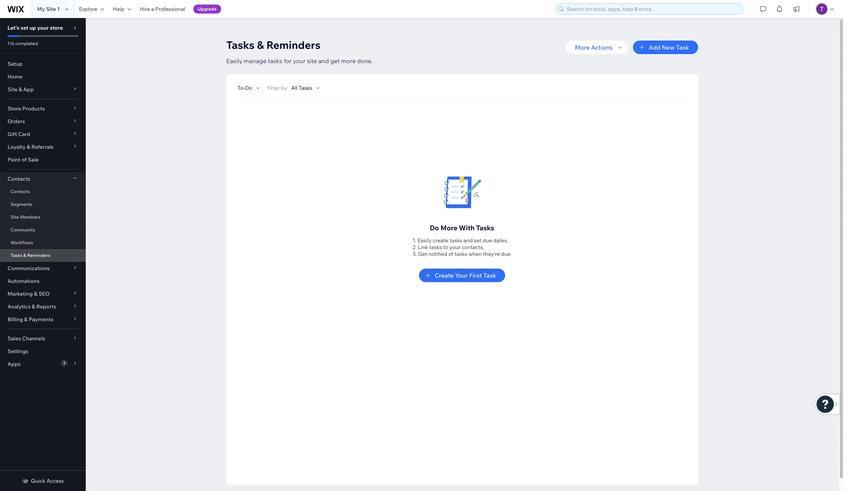 Task type: describe. For each thing, give the bounding box(es) containing it.
quick access button
[[22, 478, 64, 485]]

tasks left 'when'
[[455, 251, 468, 258]]

& for marketing & seo popup button
[[34, 291, 37, 298]]

& for loyalty & referrals popup button
[[27, 144, 30, 151]]

hire
[[140, 6, 150, 12]]

site members
[[11, 215, 40, 220]]

site for site & app
[[8, 86, 17, 93]]

0 vertical spatial tasks & reminders
[[226, 38, 321, 52]]

more inside button
[[575, 44, 590, 51]]

contacts link
[[0, 186, 86, 198]]

gift
[[8, 131, 17, 138]]

site members link
[[0, 211, 86, 224]]

your inside sidebar element
[[37, 24, 49, 31]]

1 inside sidebar element
[[63, 361, 65, 366]]

home
[[8, 73, 23, 80]]

by:
[[281, 85, 288, 91]]

1 horizontal spatial do
[[430, 224, 439, 233]]

0 vertical spatial 1
[[57, 6, 60, 12]]

1 vertical spatial your
[[293, 57, 306, 65]]

orders
[[8, 118, 25, 125]]

& for billing & payments popup button
[[24, 317, 28, 323]]

all tasks
[[291, 85, 312, 91]]

site
[[307, 57, 317, 65]]

home link
[[0, 70, 86, 83]]

site for site members
[[11, 215, 19, 220]]

of inside 1. easily create tasks and set due dates. 2. link tasks to your contacts. 3. get notified of tasks when they're due.
[[449, 251, 454, 258]]

1/6
[[8, 41, 14, 46]]

segments link
[[0, 198, 86, 211]]

sales channels button
[[0, 333, 86, 346]]

0 horizontal spatial more
[[441, 224, 458, 233]]

setup
[[8, 61, 22, 67]]

task inside button
[[677, 44, 689, 51]]

tasks up the manage
[[226, 38, 255, 52]]

manage
[[244, 57, 267, 65]]

0 vertical spatial easily
[[226, 57, 243, 65]]

with
[[459, 224, 475, 233]]

analytics & reports
[[8, 304, 56, 311]]

hire a professional link
[[135, 0, 190, 18]]

tasks left for
[[268, 57, 283, 65]]

point of sale link
[[0, 154, 86, 166]]

link
[[418, 244, 428, 251]]

setup link
[[0, 58, 86, 70]]

create
[[435, 272, 454, 280]]

point of sale
[[8, 157, 39, 163]]

contacts for contacts link
[[11, 189, 30, 195]]

orders button
[[0, 115, 86, 128]]

automations link
[[0, 275, 86, 288]]

let's
[[8, 24, 19, 31]]

when
[[469, 251, 482, 258]]

easily inside 1. easily create tasks and set due dates. 2. link tasks to your contacts. 3. get notified of tasks when they're due.
[[418, 238, 432, 244]]

create your first task
[[435, 272, 497, 280]]

& up the manage
[[257, 38, 264, 52]]

gift card
[[8, 131, 30, 138]]

tasks & reminders inside sidebar element
[[11, 253, 50, 259]]

sales
[[8, 336, 21, 343]]

site & app
[[8, 86, 34, 93]]

filter
[[267, 85, 280, 91]]

get
[[418, 251, 427, 258]]

tasks right to at right
[[450, 238, 463, 244]]

done.
[[357, 57, 373, 65]]

gift card button
[[0, 128, 86, 141]]

my
[[37, 6, 45, 12]]

settings
[[8, 349, 28, 355]]

tasks inside sidebar element
[[11, 253, 22, 259]]

community link
[[0, 224, 86, 237]]

get
[[331, 57, 340, 65]]

store
[[8, 105, 21, 112]]

sale
[[28, 157, 39, 163]]

workflows link
[[0, 237, 86, 250]]

contacts.
[[462, 244, 485, 251]]

easily manage tasks for your site and get more done.
[[226, 57, 373, 65]]

filter by:
[[267, 85, 288, 91]]

due.
[[501, 251, 512, 258]]

billing & payments button
[[0, 314, 86, 326]]

contacts button
[[0, 173, 86, 186]]

help button
[[108, 0, 135, 18]]

billing & payments
[[8, 317, 53, 323]]

my site 1
[[37, 6, 60, 12]]

0 vertical spatial and
[[319, 57, 329, 65]]

loyalty
[[8, 144, 26, 151]]

marketing & seo
[[8, 291, 50, 298]]

0 vertical spatial do
[[245, 85, 252, 91]]

Search for tools, apps, help & more... field
[[565, 4, 741, 14]]

1. easily create tasks and set due dates. 2. link tasks to your contacts. 3. get notified of tasks when they're due.
[[413, 238, 512, 258]]

contacts for "contacts" dropdown button
[[8, 176, 30, 183]]

communications button
[[0, 262, 86, 275]]

let's set up your store
[[8, 24, 63, 31]]

to
[[444, 244, 449, 251]]



Task type: locate. For each thing, give the bounding box(es) containing it.
1 horizontal spatial and
[[464, 238, 473, 244]]

actions
[[592, 44, 613, 51]]

& left seo
[[34, 291, 37, 298]]

1 vertical spatial and
[[464, 238, 473, 244]]

& inside popup button
[[32, 304, 35, 311]]

& inside "popup button"
[[19, 86, 22, 93]]

site right my
[[46, 6, 56, 12]]

your right to at right
[[450, 244, 461, 251]]

0 horizontal spatial easily
[[226, 57, 243, 65]]

point
[[8, 157, 20, 163]]

0 horizontal spatial of
[[22, 157, 27, 163]]

automations
[[8, 278, 39, 285]]

1 horizontal spatial 1
[[63, 361, 65, 366]]

up
[[30, 24, 36, 31]]

0 vertical spatial set
[[21, 24, 28, 31]]

marketing & seo button
[[0, 288, 86, 301]]

communications
[[8, 265, 50, 272]]

reminders inside tasks & reminders link
[[27, 253, 50, 259]]

your inside 1. easily create tasks and set due dates. 2. link tasks to your contacts. 3. get notified of tasks when they're due.
[[450, 244, 461, 251]]

upgrade button
[[193, 5, 221, 14]]

of
[[22, 157, 27, 163], [449, 251, 454, 258]]

set left up
[[21, 24, 28, 31]]

& for tasks & reminders link
[[23, 253, 26, 259]]

access
[[47, 478, 64, 485]]

your
[[455, 272, 468, 280]]

1 down 'settings' link
[[63, 361, 65, 366]]

referrals
[[31, 144, 54, 151]]

1 vertical spatial tasks & reminders
[[11, 253, 50, 259]]

reports
[[36, 304, 56, 311]]

0 horizontal spatial your
[[37, 24, 49, 31]]

2 vertical spatial site
[[11, 215, 19, 220]]

easily
[[226, 57, 243, 65], [418, 238, 432, 244]]

sidebar element
[[0, 18, 86, 492]]

to-
[[238, 85, 245, 91]]

members
[[20, 215, 40, 220]]

settings link
[[0, 346, 86, 358]]

workflows
[[11, 240, 33, 246]]

contacts inside dropdown button
[[8, 176, 30, 183]]

0 horizontal spatial and
[[319, 57, 329, 65]]

all tasks button
[[291, 85, 322, 91]]

2.
[[413, 244, 417, 251]]

your right for
[[293, 57, 306, 65]]

1 vertical spatial set
[[474, 238, 482, 244]]

tasks
[[226, 38, 255, 52], [299, 85, 312, 91], [476, 224, 495, 233], [11, 253, 22, 259]]

apps
[[8, 361, 21, 368]]

tasks
[[268, 57, 283, 65], [450, 238, 463, 244], [430, 244, 442, 251], [455, 251, 468, 258]]

1 vertical spatial site
[[8, 86, 17, 93]]

community
[[11, 227, 35, 233]]

all
[[291, 85, 298, 91]]

app
[[23, 86, 34, 93]]

& right loyalty in the top left of the page
[[27, 144, 30, 151]]

3.
[[413, 251, 417, 258]]

do
[[245, 85, 252, 91], [430, 224, 439, 233]]

for
[[284, 57, 292, 65]]

site down segments
[[11, 215, 19, 220]]

& left reports at bottom
[[32, 304, 35, 311]]

completed
[[15, 41, 38, 46]]

& for site & app "popup button"
[[19, 86, 22, 93]]

loyalty & referrals
[[8, 144, 54, 151]]

sales channels
[[8, 336, 45, 343]]

0 vertical spatial site
[[46, 6, 56, 12]]

1 horizontal spatial reminders
[[267, 38, 321, 52]]

1 vertical spatial easily
[[418, 238, 432, 244]]

set left due
[[474, 238, 482, 244]]

a
[[151, 6, 154, 12]]

notified
[[429, 251, 448, 258]]

and down the with
[[464, 238, 473, 244]]

1 horizontal spatial your
[[293, 57, 306, 65]]

due
[[483, 238, 492, 244]]

analytics
[[8, 304, 31, 311]]

quick access
[[31, 478, 64, 485]]

store products
[[8, 105, 45, 112]]

1 vertical spatial of
[[449, 251, 454, 258]]

tasks right all
[[299, 85, 312, 91]]

easily left the manage
[[226, 57, 243, 65]]

1 vertical spatial contacts
[[11, 189, 30, 195]]

&
[[257, 38, 264, 52], [19, 86, 22, 93], [27, 144, 30, 151], [23, 253, 26, 259], [34, 291, 37, 298], [32, 304, 35, 311], [24, 317, 28, 323]]

tasks left to at right
[[430, 244, 442, 251]]

0 vertical spatial more
[[575, 44, 590, 51]]

set inside 1. easily create tasks and set due dates. 2. link tasks to your contacts. 3. get notified of tasks when they're due.
[[474, 238, 482, 244]]

set
[[21, 24, 28, 31], [474, 238, 482, 244]]

quick
[[31, 478, 45, 485]]

seo
[[39, 291, 50, 298]]

of inside sidebar element
[[22, 157, 27, 163]]

reminders up for
[[267, 38, 321, 52]]

store
[[50, 24, 63, 31]]

1 horizontal spatial of
[[449, 251, 454, 258]]

channels
[[22, 336, 45, 343]]

and inside 1. easily create tasks and set due dates. 2. link tasks to your contacts. 3. get notified of tasks when they're due.
[[464, 238, 473, 244]]

& for analytics & reports popup button
[[32, 304, 35, 311]]

tasks up due
[[476, 224, 495, 233]]

site inside "popup button"
[[8, 86, 17, 93]]

payments
[[29, 317, 53, 323]]

1.
[[413, 238, 417, 244]]

0 horizontal spatial task
[[484, 272, 497, 280]]

site & app button
[[0, 83, 86, 96]]

to-do button
[[238, 85, 261, 91]]

1 vertical spatial reminders
[[27, 253, 50, 259]]

0 horizontal spatial do
[[245, 85, 252, 91]]

they're
[[483, 251, 500, 258]]

contacts down point of sale
[[8, 176, 30, 183]]

0 vertical spatial task
[[677, 44, 689, 51]]

your right up
[[37, 24, 49, 31]]

1 horizontal spatial task
[[677, 44, 689, 51]]

task right new
[[677, 44, 689, 51]]

more left actions
[[575, 44, 590, 51]]

easily right 1.
[[418, 238, 432, 244]]

analytics & reports button
[[0, 301, 86, 314]]

0 horizontal spatial 1
[[57, 6, 60, 12]]

1 vertical spatial do
[[430, 224, 439, 233]]

0 vertical spatial your
[[37, 24, 49, 31]]

0 vertical spatial of
[[22, 157, 27, 163]]

add new task
[[649, 44, 689, 51]]

and left get
[[319, 57, 329, 65]]

1 vertical spatial task
[[484, 272, 497, 280]]

2 vertical spatial your
[[450, 244, 461, 251]]

more actions
[[575, 44, 613, 51]]

& down "workflows"
[[23, 253, 26, 259]]

more
[[575, 44, 590, 51], [441, 224, 458, 233]]

store products button
[[0, 102, 86, 115]]

1 horizontal spatial set
[[474, 238, 482, 244]]

& left app
[[19, 86, 22, 93]]

more up "create"
[[441, 224, 458, 233]]

card
[[18, 131, 30, 138]]

1 horizontal spatial tasks & reminders
[[226, 38, 321, 52]]

of right to at right
[[449, 251, 454, 258]]

segments
[[11, 202, 32, 207]]

add
[[649, 44, 661, 51]]

tasks & reminders link
[[0, 250, 86, 262]]

1 horizontal spatial easily
[[418, 238, 432, 244]]

0 horizontal spatial reminders
[[27, 253, 50, 259]]

contacts up segments
[[11, 189, 30, 195]]

new
[[662, 44, 675, 51]]

more actions button
[[566, 41, 629, 54]]

tasks & reminders
[[226, 38, 321, 52], [11, 253, 50, 259]]

task inside button
[[484, 272, 497, 280]]

create your first task button
[[419, 269, 506, 283]]

task right first
[[484, 272, 497, 280]]

0 horizontal spatial tasks & reminders
[[11, 253, 50, 259]]

1 horizontal spatial more
[[575, 44, 590, 51]]

2 horizontal spatial your
[[450, 244, 461, 251]]

site down home
[[8, 86, 17, 93]]

do up "create"
[[430, 224, 439, 233]]

marketing
[[8, 291, 33, 298]]

hire a professional
[[140, 6, 185, 12]]

to-do
[[238, 85, 252, 91]]

1 vertical spatial 1
[[63, 361, 65, 366]]

tasks down "workflows"
[[11, 253, 22, 259]]

more
[[341, 57, 356, 65]]

of left sale
[[22, 157, 27, 163]]

set inside sidebar element
[[21, 24, 28, 31]]

& right billing
[[24, 317, 28, 323]]

your
[[37, 24, 49, 31], [293, 57, 306, 65], [450, 244, 461, 251]]

first
[[470, 272, 482, 280]]

do left filter
[[245, 85, 252, 91]]

tasks & reminders up for
[[226, 38, 321, 52]]

billing
[[8, 317, 23, 323]]

1 vertical spatial more
[[441, 224, 458, 233]]

0 vertical spatial contacts
[[8, 176, 30, 183]]

add new task button
[[633, 41, 698, 54]]

dates.
[[494, 238, 509, 244]]

1 right my
[[57, 6, 60, 12]]

0 horizontal spatial set
[[21, 24, 28, 31]]

0 vertical spatial reminders
[[267, 38, 321, 52]]

reminders down workflows link
[[27, 253, 50, 259]]

help
[[113, 6, 125, 12]]

tasks & reminders up communications
[[11, 253, 50, 259]]

professional
[[155, 6, 185, 12]]

reminders
[[267, 38, 321, 52], [27, 253, 50, 259]]



Task type: vqa. For each thing, say whether or not it's contained in the screenshot.
Premium Subscriptions link
no



